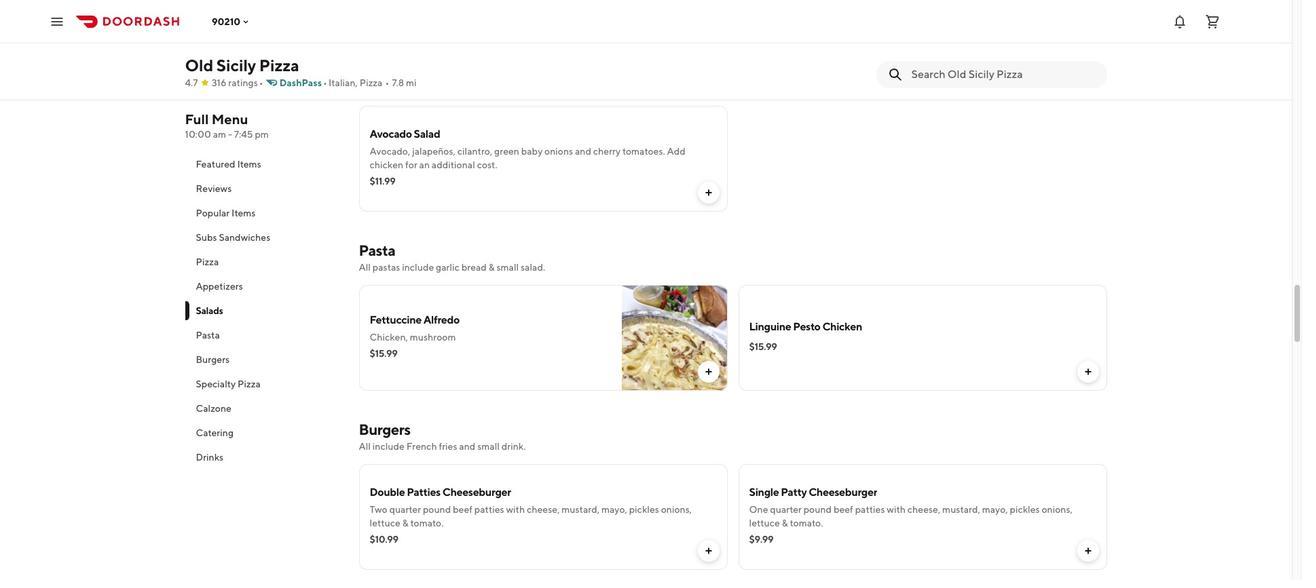 Task type: locate. For each thing, give the bounding box(es) containing it.
and inside chicken, romaine lettuce, croutons, parmesan cheese and homemade caesar dressing.
[[981, 28, 997, 39]]

add item to cart image for pasta
[[703, 367, 714, 378]]

pasta inside the "pasta all pastas include garlic bread & small salad."
[[359, 242, 396, 260]]

featured items
[[196, 159, 261, 170]]

lettuce inside the double patties cheeseburger two quarter pound beef patties with cheese, mustard, mayo, pickles onions, lettuce & tomato. $10.99
[[370, 518, 401, 529]]

onions, inside "single patty cheeseburger one quarter pound beef patties with cheese, mustard, mayo, pickles onions, lettuce & tomato. $9.99"
[[1042, 505, 1073, 516]]

pickles inside "single patty cheeseburger one quarter pound beef patties with cheese, mustard, mayo, pickles onions, lettuce & tomato. $9.99"
[[1011, 505, 1041, 516]]

quarter inside "single patty cheeseburger one quarter pound beef patties with cheese, mustard, mayo, pickles onions, lettuce & tomato. $9.99"
[[771, 505, 802, 516]]

0 horizontal spatial and
[[459, 442, 476, 452]]

menu
[[212, 111, 248, 127]]

Item Search search field
[[912, 67, 1097, 82]]

lettuce for double
[[370, 518, 401, 529]]

0 horizontal spatial with
[[506, 505, 525, 516]]

add item to cart image for avocado salad
[[703, 187, 714, 198]]

1 horizontal spatial and
[[575, 146, 592, 157]]

and right cheese
[[981, 28, 997, 39]]

lettuce down one
[[750, 518, 781, 529]]

cost.
[[477, 160, 498, 171]]

0 vertical spatial pasta
[[359, 242, 396, 260]]

cheeseburger
[[443, 486, 511, 499], [809, 486, 878, 499]]

pasta button
[[185, 323, 343, 348]]

dressing.
[[750, 41, 788, 52]]

1 tomato. from the left
[[411, 518, 444, 529]]

1 horizontal spatial chicken,
[[750, 28, 788, 39]]

add item to cart image
[[703, 367, 714, 378], [703, 546, 714, 557], [1083, 546, 1094, 557]]

1 horizontal spatial mayo,
[[983, 505, 1009, 516]]

$15.99
[[750, 342, 778, 353], [370, 349, 398, 359]]

onion,
[[496, 35, 523, 46]]

tomato,
[[408, 35, 441, 46]]

0 horizontal spatial beef
[[453, 505, 473, 516]]

2 horizontal spatial and
[[981, 28, 997, 39]]

316
[[212, 77, 227, 88]]

mustard, for double patties cheeseburger
[[562, 505, 600, 516]]

0 horizontal spatial add item to cart image
[[703, 187, 714, 198]]

1 horizontal spatial with
[[887, 505, 906, 516]]

1 cheeseburger from the left
[[443, 486, 511, 499]]

2 all from the top
[[359, 442, 371, 452]]

beef inside "single patty cheeseburger one quarter pound beef patties with cheese, mustard, mayo, pickles onions, lettuce & tomato. $9.99"
[[834, 505, 854, 516]]

reviews
[[196, 183, 232, 194]]

pizza
[[259, 56, 299, 75], [360, 77, 383, 88], [196, 257, 219, 268], [238, 379, 261, 390]]

& down patty
[[782, 518, 789, 529]]

0 horizontal spatial •
[[259, 77, 263, 88]]

0 horizontal spatial mustard,
[[562, 505, 600, 516]]

with for double patties cheeseburger
[[506, 505, 525, 516]]

cilantro,
[[458, 146, 493, 157]]

full
[[185, 111, 209, 127]]

1 vertical spatial burgers
[[359, 421, 411, 439]]

avocado salad avocado, jalapeños, cilantro, green baby onions and cherry tomatoes. add chicken for an additional cost. $11.99
[[370, 128, 686, 187]]

0 horizontal spatial onions,
[[661, 505, 692, 516]]

featured items button
[[185, 152, 343, 177]]

cheeseburger inside the double patties cheeseburger two quarter pound beef patties with cheese, mustard, mayo, pickles onions, lettuce & tomato. $10.99
[[443, 486, 511, 499]]

0 horizontal spatial mayo,
[[602, 505, 628, 516]]

small left salad.
[[497, 262, 519, 273]]

pasta down 'salads'
[[196, 330, 220, 341]]

1 vertical spatial and
[[575, 146, 592, 157]]

quarter down double
[[390, 505, 421, 516]]

316 ratings •
[[212, 77, 263, 88]]

pasta
[[359, 242, 396, 260], [196, 330, 220, 341]]

quarter inside the double patties cheeseburger two quarter pound beef patties with cheese, mustard, mayo, pickles onions, lettuce & tomato. $10.99
[[390, 505, 421, 516]]

dashpass
[[280, 77, 322, 88]]

1 horizontal spatial pasta
[[359, 242, 396, 260]]

drinks button
[[185, 446, 343, 470]]

• for italian, pizza • 7.8 mi
[[385, 77, 389, 88]]

pasta inside button
[[196, 330, 220, 341]]

chicken, down fettuccine on the left bottom of the page
[[370, 332, 408, 343]]

cheeseburger right patty
[[809, 486, 878, 499]]

• left 7.8
[[385, 77, 389, 88]]

1 horizontal spatial pound
[[804, 505, 832, 516]]

1 vertical spatial include
[[373, 442, 405, 452]]

subs sandwiches
[[196, 232, 271, 243]]

cheese, for single patty cheeseburger
[[908, 505, 941, 516]]

all inside the "pasta all pastas include garlic bread & small salad."
[[359, 262, 371, 273]]

0 horizontal spatial tomato.
[[411, 518, 444, 529]]

items up sandwiches
[[232, 208, 256, 219]]

beef inside the double patties cheeseburger two quarter pound beef patties with cheese, mustard, mayo, pickles onions, lettuce & tomato. $10.99
[[453, 505, 473, 516]]

onions
[[545, 146, 573, 157]]

appetizers
[[196, 281, 243, 292]]

pound for patty
[[804, 505, 832, 516]]

double patties cheeseburger two quarter pound beef patties with cheese, mustard, mayo, pickles onions, lettuce & tomato. $10.99
[[370, 486, 692, 546]]

1 pickles from the left
[[630, 505, 660, 516]]

& inside the double patties cheeseburger two quarter pound beef patties with cheese, mustard, mayo, pickles onions, lettuce & tomato. $10.99
[[403, 518, 409, 529]]

1 horizontal spatial tomato.
[[790, 518, 824, 529]]

pickles
[[630, 505, 660, 516], [1011, 505, 1041, 516]]

items for popular items
[[232, 208, 256, 219]]

onions, for single patty cheeseburger
[[1042, 505, 1073, 516]]

burgers all include french fries and small drink.
[[359, 421, 526, 452]]

1 vertical spatial chicken,
[[370, 332, 408, 343]]

0 vertical spatial add item to cart image
[[703, 187, 714, 198]]

tomato. for patties
[[411, 518, 444, 529]]

small left drink.
[[478, 442, 500, 452]]

2 horizontal spatial &
[[782, 518, 789, 529]]

$9.99
[[750, 535, 774, 546]]

and
[[981, 28, 997, 39], [575, 146, 592, 157], [459, 442, 476, 452]]

2 cheeseburger from the left
[[809, 486, 878, 499]]

ratings
[[228, 77, 258, 88]]

quarter down patty
[[771, 505, 802, 516]]

open menu image
[[49, 13, 65, 30]]

single
[[750, 486, 779, 499]]

2 horizontal spatial •
[[385, 77, 389, 88]]

0 horizontal spatial pasta
[[196, 330, 220, 341]]

$10.99
[[370, 535, 399, 546]]

catering
[[196, 428, 234, 439]]

pound
[[423, 505, 451, 516], [804, 505, 832, 516]]

italian,
[[329, 77, 358, 88]]

items up reviews 'button'
[[237, 159, 261, 170]]

2 pound from the left
[[804, 505, 832, 516]]

1 all from the top
[[359, 262, 371, 273]]

burgers inside the burgers all include french fries and small drink.
[[359, 421, 411, 439]]

pound inside "single patty cheeseburger one quarter pound beef patties with cheese, mustard, mayo, pickles onions, lettuce & tomato. $9.99"
[[804, 505, 832, 516]]

2 tomato. from the left
[[790, 518, 824, 529]]

pizza down subs
[[196, 257, 219, 268]]

0 horizontal spatial cheese,
[[527, 505, 560, 516]]

1 vertical spatial items
[[232, 208, 256, 219]]

notification bell image
[[1173, 13, 1189, 30]]

lettuce,
[[370, 35, 406, 46]]

1 horizontal spatial pickles
[[1011, 505, 1041, 516]]

mushroom
[[410, 332, 456, 343]]

patties inside the double patties cheeseburger two quarter pound beef patties with cheese, mustard, mayo, pickles onions, lettuce & tomato. $10.99
[[475, 505, 505, 516]]

with for single patty cheeseburger
[[887, 505, 906, 516]]

sandwiches
[[219, 232, 271, 243]]

• for 316 ratings •
[[259, 77, 263, 88]]

cheese, inside the double patties cheeseburger two quarter pound beef patties with cheese, mustard, mayo, pickles onions, lettuce & tomato. $10.99
[[527, 505, 560, 516]]

homemade
[[999, 28, 1048, 39]]

1 horizontal spatial •
[[323, 77, 327, 88]]

chicken, up dressing.
[[750, 28, 788, 39]]

0 horizontal spatial lettuce
[[370, 518, 401, 529]]

romaine
[[790, 28, 825, 39]]

2 onions, from the left
[[1042, 505, 1073, 516]]

subs
[[196, 232, 217, 243]]

$11.99
[[370, 176, 396, 187]]

burgers inside button
[[196, 355, 230, 365]]

include left the french
[[373, 442, 405, 452]]

mayo,
[[602, 505, 628, 516], [983, 505, 1009, 516]]

tomato. inside the double patties cheeseburger two quarter pound beef patties with cheese, mustard, mayo, pickles onions, lettuce & tomato. $10.99
[[411, 518, 444, 529]]

lettuce inside "single patty cheeseburger one quarter pound beef patties with cheese, mustard, mayo, pickles onions, lettuce & tomato. $9.99"
[[750, 518, 781, 529]]

mayo, inside "single patty cheeseburger one quarter pound beef patties with cheese, mustard, mayo, pickles onions, lettuce & tomato. $9.99"
[[983, 505, 1009, 516]]

tomato. inside "single patty cheeseburger one quarter pound beef patties with cheese, mustard, mayo, pickles onions, lettuce & tomato. $9.99"
[[790, 518, 824, 529]]

and left cherry
[[575, 146, 592, 157]]

0 vertical spatial burgers
[[196, 355, 230, 365]]

tomato. down patties
[[411, 518, 444, 529]]

cheese, inside "single patty cheeseburger one quarter pound beef patties with cheese, mustard, mayo, pickles onions, lettuce & tomato. $9.99"
[[908, 505, 941, 516]]

2 mustard, from the left
[[943, 505, 981, 516]]

1 horizontal spatial add item to cart image
[[1083, 367, 1094, 378]]

2 cheese, from the left
[[908, 505, 941, 516]]

an
[[420, 160, 430, 171]]

& down double
[[403, 518, 409, 529]]

include left garlic
[[402, 262, 434, 273]]

cherry
[[594, 146, 621, 157]]

0 horizontal spatial chicken,
[[370, 332, 408, 343]]

and right fries
[[459, 442, 476, 452]]

$15.99 down linguine
[[750, 342, 778, 353]]

1 beef from the left
[[453, 505, 473, 516]]

2 pickles from the left
[[1011, 505, 1041, 516]]

burgers up the french
[[359, 421, 411, 439]]

1 mustard, from the left
[[562, 505, 600, 516]]

1 quarter from the left
[[390, 505, 421, 516]]

pickles for single patty cheeseburger
[[1011, 505, 1041, 516]]

1 with from the left
[[506, 505, 525, 516]]

1 horizontal spatial cheeseburger
[[809, 486, 878, 499]]

2 lettuce from the left
[[750, 518, 781, 529]]

0 horizontal spatial patties
[[475, 505, 505, 516]]

1 vertical spatial add item to cart image
[[1083, 367, 1094, 378]]

pasta for pasta
[[196, 330, 220, 341]]

0 horizontal spatial &
[[403, 518, 409, 529]]

1 vertical spatial small
[[478, 442, 500, 452]]

burgers up specialty on the bottom left of the page
[[196, 355, 230, 365]]

1 • from the left
[[259, 77, 263, 88]]

all up double
[[359, 442, 371, 452]]

2 quarter from the left
[[771, 505, 802, 516]]

pickles inside the double patties cheeseburger two quarter pound beef patties with cheese, mustard, mayo, pickles onions, lettuce & tomato. $10.99
[[630, 505, 660, 516]]

1 patties from the left
[[475, 505, 505, 516]]

0 horizontal spatial burgers
[[196, 355, 230, 365]]

chicken
[[370, 160, 404, 171]]

onions, inside the double patties cheeseburger two quarter pound beef patties with cheese, mustard, mayo, pickles onions, lettuce & tomato. $10.99
[[661, 505, 692, 516]]

mayo, inside the double patties cheeseburger two quarter pound beef patties with cheese, mustard, mayo, pickles onions, lettuce & tomato. $10.99
[[602, 505, 628, 516]]

2 with from the left
[[887, 505, 906, 516]]

beef
[[453, 505, 473, 516], [834, 505, 854, 516]]

all for pasta
[[359, 262, 371, 273]]

0 horizontal spatial quarter
[[390, 505, 421, 516]]

$15.99 inside fettuccine alfredo chicken, mushroom $15.99
[[370, 349, 398, 359]]

cheeseburger right patties
[[443, 486, 511, 499]]

0 vertical spatial include
[[402, 262, 434, 273]]

0 horizontal spatial $15.99
[[370, 349, 398, 359]]

items inside popular items button
[[232, 208, 256, 219]]

quarter for patties
[[390, 505, 421, 516]]

1 vertical spatial all
[[359, 442, 371, 452]]

1 cheese, from the left
[[527, 505, 560, 516]]

1 horizontal spatial mustard,
[[943, 505, 981, 516]]

0 vertical spatial all
[[359, 262, 371, 273]]

0 vertical spatial small
[[497, 262, 519, 273]]

1 horizontal spatial patties
[[856, 505, 886, 516]]

am
[[213, 129, 226, 140]]

1 mayo, from the left
[[602, 505, 628, 516]]

1 horizontal spatial &
[[489, 262, 495, 273]]

and inside the burgers all include french fries and small drink.
[[459, 442, 476, 452]]

catering button
[[185, 421, 343, 446]]

1 horizontal spatial burgers
[[359, 421, 411, 439]]

chicken
[[823, 321, 863, 334]]

& inside "single patty cheeseburger one quarter pound beef patties with cheese, mustard, mayo, pickles onions, lettuce & tomato. $9.99"
[[782, 518, 789, 529]]

patties for single patty cheeseburger
[[856, 505, 886, 516]]

one
[[750, 505, 769, 516]]

pound for patties
[[423, 505, 451, 516]]

baby
[[522, 146, 543, 157]]

tomato. down patty
[[790, 518, 824, 529]]

patties inside "single patty cheeseburger one quarter pound beef patties with cheese, mustard, mayo, pickles onions, lettuce & tomato. $9.99"
[[856, 505, 886, 516]]

featured
[[196, 159, 235, 170]]

items inside featured items button
[[237, 159, 261, 170]]

pound down patty
[[804, 505, 832, 516]]

drinks
[[196, 452, 224, 463]]

add item to cart image
[[703, 187, 714, 198], [1083, 367, 1094, 378]]

& for double patties cheeseburger
[[403, 518, 409, 529]]

0 vertical spatial items
[[237, 159, 261, 170]]

1 horizontal spatial cheese,
[[908, 505, 941, 516]]

1 pound from the left
[[423, 505, 451, 516]]

1 horizontal spatial beef
[[834, 505, 854, 516]]

0 vertical spatial chicken,
[[750, 28, 788, 39]]

all inside the burgers all include french fries and small drink.
[[359, 442, 371, 452]]

1 horizontal spatial quarter
[[771, 505, 802, 516]]

1 onions, from the left
[[661, 505, 692, 516]]

1 vertical spatial pasta
[[196, 330, 220, 341]]

2 mayo, from the left
[[983, 505, 1009, 516]]

quarter
[[390, 505, 421, 516], [771, 505, 802, 516]]

cheeseburger for double patties cheeseburger
[[443, 486, 511, 499]]

7:45
[[234, 129, 253, 140]]

& right bread
[[489, 262, 495, 273]]

1 lettuce from the left
[[370, 518, 401, 529]]

with inside the double patties cheeseburger two quarter pound beef patties with cheese, mustard, mayo, pickles onions, lettuce & tomato. $10.99
[[506, 505, 525, 516]]

$15.99 down fettuccine on the left bottom of the page
[[370, 349, 398, 359]]

2 patties from the left
[[856, 505, 886, 516]]

pickles for double patties cheeseburger
[[630, 505, 660, 516]]

0 items, open order cart image
[[1205, 13, 1221, 30]]

0 horizontal spatial pickles
[[630, 505, 660, 516]]

1 horizontal spatial onions,
[[1042, 505, 1073, 516]]

mayo, for double patties cheeseburger
[[602, 505, 628, 516]]

items for featured items
[[237, 159, 261, 170]]

• right ratings
[[259, 77, 263, 88]]

mustard, inside the double patties cheeseburger two quarter pound beef patties with cheese, mustard, mayo, pickles onions, lettuce & tomato. $10.99
[[562, 505, 600, 516]]

0 horizontal spatial pound
[[423, 505, 451, 516]]

cheeseburger inside "single patty cheeseburger one quarter pound beef patties with cheese, mustard, mayo, pickles onions, lettuce & tomato. $9.99"
[[809, 486, 878, 499]]

linguine pesto chicken
[[750, 321, 863, 334]]

mustard, inside "single patty cheeseburger one quarter pound beef patties with cheese, mustard, mayo, pickles onions, lettuce & tomato. $9.99"
[[943, 505, 981, 516]]

0 horizontal spatial cheeseburger
[[443, 486, 511, 499]]

&
[[489, 262, 495, 273], [403, 518, 409, 529], [782, 518, 789, 529]]

1 horizontal spatial lettuce
[[750, 518, 781, 529]]

pound inside the double patties cheeseburger two quarter pound beef patties with cheese, mustard, mayo, pickles onions, lettuce & tomato. $10.99
[[423, 505, 451, 516]]

french
[[407, 442, 437, 452]]

• left the italian,
[[323, 77, 327, 88]]

pound down patties
[[423, 505, 451, 516]]

2 beef from the left
[[834, 505, 854, 516]]

2 vertical spatial and
[[459, 442, 476, 452]]

pizza button
[[185, 250, 343, 274]]

small inside the burgers all include french fries and small drink.
[[478, 442, 500, 452]]

pasta up the pastas
[[359, 242, 396, 260]]

all left the pastas
[[359, 262, 371, 273]]

cheese,
[[527, 505, 560, 516], [908, 505, 941, 516]]

with inside "single patty cheeseburger one quarter pound beef patties with cheese, mustard, mayo, pickles onions, lettuce & tomato. $9.99"
[[887, 505, 906, 516]]

0 vertical spatial and
[[981, 28, 997, 39]]

3 • from the left
[[385, 77, 389, 88]]

patty
[[781, 486, 807, 499]]

lettuce down two
[[370, 518, 401, 529]]

include
[[402, 262, 434, 273], [373, 442, 405, 452]]



Task type: describe. For each thing, give the bounding box(es) containing it.
add
[[667, 146, 686, 157]]

olives.
[[550, 35, 577, 46]]

mi
[[406, 77, 417, 88]]

specialty pizza
[[196, 379, 261, 390]]

salad
[[414, 128, 440, 141]]

2 • from the left
[[323, 77, 327, 88]]

caesar
[[1050, 28, 1080, 39]]

patties
[[407, 486, 441, 499]]

bread
[[462, 262, 487, 273]]

drink.
[[502, 442, 526, 452]]

avocado
[[370, 128, 412, 141]]

burgers for burgers
[[196, 355, 230, 365]]

dashpass •
[[280, 77, 327, 88]]

calzone
[[196, 404, 232, 414]]

reviews button
[[185, 177, 343, 201]]

lettuce, tomato, bell pepper, onion, black olives.
[[370, 35, 577, 46]]

croutons,
[[862, 28, 902, 39]]

pasta for pasta all pastas include garlic bread & small salad.
[[359, 242, 396, 260]]

pesto
[[794, 321, 821, 334]]

pepper,
[[461, 35, 494, 46]]

4.7
[[185, 77, 198, 88]]

lettuce,
[[827, 28, 860, 39]]

green
[[495, 146, 520, 157]]

& for single patty cheeseburger
[[782, 518, 789, 529]]

chicken, romaine lettuce, croutons, parmesan cheese and homemade caesar dressing.
[[750, 28, 1080, 52]]

-
[[228, 129, 232, 140]]

double
[[370, 486, 405, 499]]

linguine
[[750, 321, 792, 334]]

sicily
[[217, 56, 256, 75]]

patties for double patties cheeseburger
[[475, 505, 505, 516]]

add item to cart image for burgers
[[703, 546, 714, 557]]

popular items button
[[185, 201, 343, 226]]

parmesan
[[904, 28, 946, 39]]

pasta all pastas include garlic bread & small salad.
[[359, 242, 546, 273]]

90210
[[212, 16, 241, 27]]

fettuccine alfredo chicken, mushroom $15.99
[[370, 314, 460, 359]]

10:00
[[185, 129, 211, 140]]

include inside the "pasta all pastas include garlic bread & small salad."
[[402, 262, 434, 273]]

full menu 10:00 am - 7:45 pm
[[185, 111, 269, 140]]

pastas
[[373, 262, 400, 273]]

popular
[[196, 208, 230, 219]]

90210 button
[[212, 16, 252, 27]]

calzone button
[[185, 397, 343, 421]]

specialty
[[196, 379, 236, 390]]

burgers for burgers all include french fries and small drink.
[[359, 421, 411, 439]]

pizza up 'dashpass'
[[259, 56, 299, 75]]

small inside the "pasta all pastas include garlic bread & small salad."
[[497, 262, 519, 273]]

salads
[[196, 306, 223, 317]]

fries
[[439, 442, 458, 452]]

add item to cart image for linguine pesto chicken
[[1083, 367, 1094, 378]]

mayo, for single patty cheeseburger
[[983, 505, 1009, 516]]

black
[[525, 35, 548, 46]]

bell
[[443, 35, 459, 46]]

chicken, inside chicken, romaine lettuce, croutons, parmesan cheese and homemade caesar dressing.
[[750, 28, 788, 39]]

and inside avocado salad avocado, jalapeños, cilantro, green baby onions and cherry tomatoes. add chicken for an additional cost. $11.99
[[575, 146, 592, 157]]

cheese, for double patties cheeseburger
[[527, 505, 560, 516]]

cheeseburger for single patty cheeseburger
[[809, 486, 878, 499]]

7.8
[[392, 77, 404, 88]]

italian, pizza • 7.8 mi
[[329, 77, 417, 88]]

chicken, inside fettuccine alfredo chicken, mushroom $15.99
[[370, 332, 408, 343]]

pm
[[255, 129, 269, 140]]

jalapeños,
[[412, 146, 456, 157]]

& inside the "pasta all pastas include garlic bread & small salad."
[[489, 262, 495, 273]]

appetizers button
[[185, 274, 343, 299]]

for
[[406, 160, 418, 171]]

subs sandwiches button
[[185, 226, 343, 250]]

lettuce for single
[[750, 518, 781, 529]]

additional
[[432, 160, 475, 171]]

onions, for double patties cheeseburger
[[661, 505, 692, 516]]

garlic
[[436, 262, 460, 273]]

two
[[370, 505, 388, 516]]

old
[[185, 56, 213, 75]]

1 horizontal spatial $15.99
[[750, 342, 778, 353]]

pizza left 7.8
[[360, 77, 383, 88]]

quarter for patty
[[771, 505, 802, 516]]

beef for patty
[[834, 505, 854, 516]]

alfredo
[[424, 314, 460, 327]]

beef for patties
[[453, 505, 473, 516]]

cheese
[[948, 28, 979, 39]]

fettuccine alfredo image
[[622, 285, 728, 391]]

tomato. for patty
[[790, 518, 824, 529]]

popular items
[[196, 208, 256, 219]]

pizza up calzone button
[[238, 379, 261, 390]]

all for burgers
[[359, 442, 371, 452]]

include inside the burgers all include french fries and small drink.
[[373, 442, 405, 452]]

single patty cheeseburger one quarter pound beef patties with cheese, mustard, mayo, pickles onions, lettuce & tomato. $9.99
[[750, 486, 1073, 546]]

mustard, for single patty cheeseburger
[[943, 505, 981, 516]]

tomatoes.
[[623, 146, 666, 157]]

fettuccine
[[370, 314, 422, 327]]



Task type: vqa. For each thing, say whether or not it's contained in the screenshot.
order in Split the receipt more easily You can now pay first and view a split receipt once the order is delivered.
no



